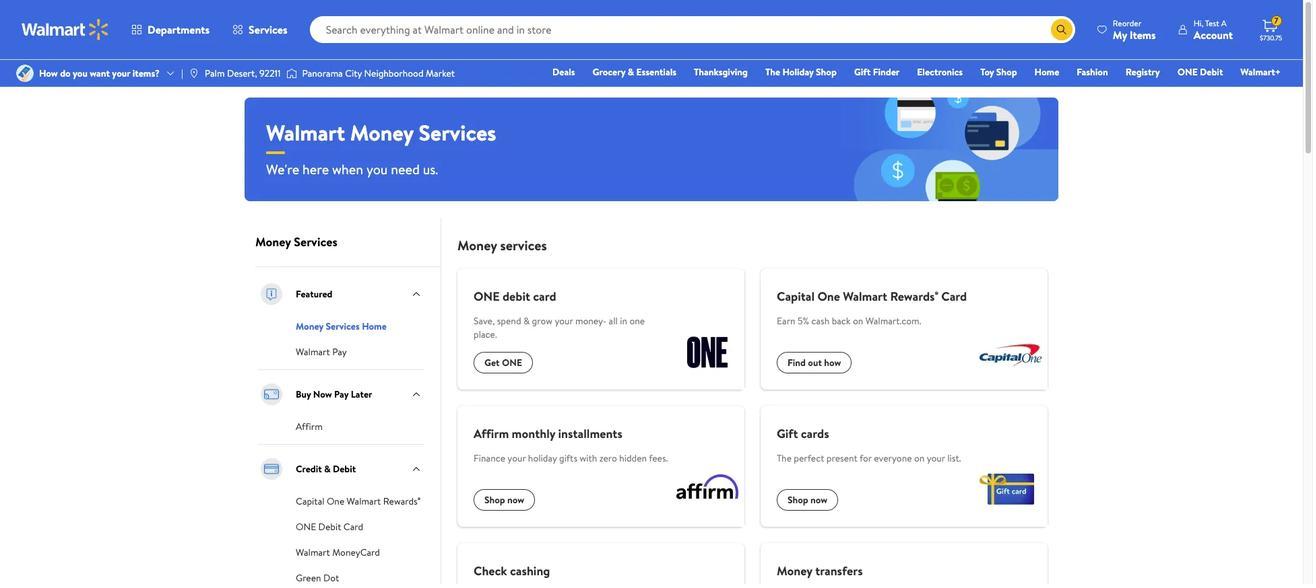 Task type: locate. For each thing, give the bounding box(es) containing it.
walmart moneycard link
[[296, 545, 380, 560]]

the for the perfect present for everyone on your list.
[[777, 452, 792, 466]]

0 vertical spatial on
[[853, 315, 863, 328]]

& for debit
[[324, 463, 331, 476]]

you left need
[[366, 160, 388, 179]]

your right want
[[112, 67, 130, 80]]

affirm up finance
[[474, 426, 509, 443]]

2 horizontal spatial &
[[628, 65, 634, 79]]

installments
[[558, 426, 623, 443]]

transfers
[[815, 563, 863, 580]]

now
[[507, 494, 524, 507], [811, 494, 828, 507]]

2 now from the left
[[811, 494, 828, 507]]

pay down money services home
[[332, 346, 347, 359]]

on right back
[[853, 315, 863, 328]]

need
[[391, 160, 420, 179]]

find
[[788, 356, 806, 370]]

gift left finder
[[854, 65, 871, 79]]

the holiday shop link
[[759, 65, 843, 80]]

& for essentials
[[628, 65, 634, 79]]

the left holiday at right top
[[765, 65, 780, 79]]

capital up one debit card link
[[296, 495, 325, 509]]

shop now button for cards
[[777, 490, 838, 511]]

how do you want your items?
[[39, 67, 160, 80]]

now for cards
[[811, 494, 828, 507]]

1 vertical spatial on
[[914, 452, 925, 466]]

shop now button down finance
[[474, 490, 535, 511]]

 image right 92211
[[286, 67, 297, 80]]

grow
[[532, 315, 553, 328]]

one inside 'get one' button
[[502, 356, 522, 370]]

the left perfect
[[777, 452, 792, 466]]

on right everyone
[[914, 452, 925, 466]]

debit up walmart moneycard link
[[318, 521, 341, 534]]

affirm
[[296, 420, 323, 434], [474, 426, 509, 443]]

services up us.
[[419, 118, 496, 148]]

0 vertical spatial home
[[1035, 65, 1059, 79]]

get one
[[484, 356, 522, 370]]

money up walmart pay link
[[296, 320, 323, 334]]

here
[[303, 160, 329, 179]]

money services
[[255, 234, 338, 251]]

toy
[[981, 65, 994, 79]]

0 horizontal spatial home
[[362, 320, 387, 334]]

now for monthly
[[507, 494, 524, 507]]

debit inside one debit link
[[1200, 65, 1223, 79]]

1 vertical spatial card
[[344, 521, 363, 534]]

cash
[[812, 315, 830, 328]]

money left "transfers"
[[777, 563, 813, 580]]

money for money transfers
[[777, 563, 813, 580]]

when
[[332, 160, 363, 179]]

1 vertical spatial rewards®
[[383, 495, 421, 509]]

0 vertical spatial gift
[[854, 65, 871, 79]]

services up 92211
[[249, 22, 287, 37]]

money up featured image
[[255, 234, 291, 251]]

1 horizontal spatial shop now
[[788, 494, 828, 507]]

& inside "grocery & essentials" link
[[628, 65, 634, 79]]

1 horizontal spatial gift
[[854, 65, 871, 79]]

1 vertical spatial pay
[[334, 388, 349, 402]]

account
[[1194, 27, 1233, 42]]

1 now from the left
[[507, 494, 524, 507]]

one debit link
[[1172, 65, 1229, 80]]

1 horizontal spatial rewards®
[[890, 288, 939, 305]]

one up cash
[[818, 288, 840, 305]]

1 vertical spatial &
[[524, 315, 530, 328]]

fashion
[[1077, 65, 1108, 79]]

one right registry link
[[1178, 65, 1198, 79]]

capital
[[777, 288, 815, 305], [296, 495, 325, 509]]

1 vertical spatial capital
[[296, 495, 325, 509]]

& left grow
[[524, 315, 530, 328]]

0 vertical spatial you
[[73, 67, 88, 80]]

one debit card link
[[296, 520, 363, 534]]

gift cards. the perfect present for everyone on your list. shop now. image
[[974, 453, 1048, 528]]

check cashing link
[[458, 544, 745, 585]]

affirm down buy at bottom left
[[296, 420, 323, 434]]

walmart for walmart money services
[[266, 118, 345, 148]]

debit
[[1200, 65, 1223, 79], [333, 463, 356, 476], [318, 521, 341, 534]]

later
[[351, 388, 372, 402]]

walmart up here
[[266, 118, 345, 148]]

gift left cards
[[777, 426, 798, 443]]

earn 5% cash back on walmart.com.
[[777, 315, 921, 328]]

money inside money transfers link
[[777, 563, 813, 580]]

search icon image
[[1056, 24, 1067, 35]]

 image
[[16, 65, 34, 82], [286, 67, 297, 80]]

2 shop now button from the left
[[777, 490, 838, 511]]

one
[[630, 315, 645, 328]]

one for one debit
[[1178, 65, 1198, 79]]

1 horizontal spatial &
[[524, 315, 530, 328]]

money left services
[[458, 237, 497, 255]]

shop down finance
[[484, 494, 505, 507]]

0 vertical spatial debit
[[1200, 65, 1223, 79]]

walmart up one debit card link
[[347, 495, 381, 509]]

1 horizontal spatial  image
[[286, 67, 297, 80]]

home
[[1035, 65, 1059, 79], [362, 320, 387, 334]]

money inside money services home link
[[296, 320, 323, 334]]

moneycard
[[332, 546, 380, 560]]

1 horizontal spatial home
[[1035, 65, 1059, 79]]

0 horizontal spatial shop now
[[484, 494, 524, 507]]

1 horizontal spatial affirm
[[474, 426, 509, 443]]

the perfect present for everyone on your list.
[[777, 452, 961, 466]]

buy now pay later
[[296, 388, 372, 402]]

a
[[1221, 17, 1227, 29]]

the
[[765, 65, 780, 79], [777, 452, 792, 466]]

0 vertical spatial rewards®
[[890, 288, 939, 305]]

2 shop now from the left
[[788, 494, 828, 507]]

how
[[39, 67, 58, 80]]

one up one debit card link
[[327, 495, 345, 509]]

you right do at the left top of page
[[73, 67, 88, 80]]

2 vertical spatial debit
[[318, 521, 341, 534]]

shop now button down perfect
[[777, 490, 838, 511]]

shop now button
[[474, 490, 535, 511], [777, 490, 838, 511]]

|
[[181, 67, 183, 80]]

1 vertical spatial the
[[777, 452, 792, 466]]

one up walmart moneycard link
[[296, 521, 316, 534]]

0 horizontal spatial gift
[[777, 426, 798, 443]]

0 horizontal spatial shop now button
[[474, 490, 535, 511]]

all
[[609, 315, 618, 328]]

pay right "now"
[[334, 388, 349, 402]]

1 vertical spatial one
[[327, 495, 345, 509]]

0 vertical spatial card
[[942, 288, 967, 305]]

0 vertical spatial the
[[765, 65, 780, 79]]

0 horizontal spatial  image
[[16, 65, 34, 82]]

 image for panorama
[[286, 67, 297, 80]]

&
[[628, 65, 634, 79], [524, 315, 530, 328], [324, 463, 331, 476]]

5%
[[798, 315, 809, 328]]

gifts
[[559, 452, 578, 466]]

one up save, on the left bottom
[[474, 288, 500, 305]]

money transfers link
[[761, 544, 1048, 585]]

shop right toy
[[996, 65, 1017, 79]]

services up walmart pay link
[[326, 320, 360, 334]]

money services home link
[[296, 319, 387, 334]]

0 vertical spatial &
[[628, 65, 634, 79]]

0 horizontal spatial capital
[[296, 495, 325, 509]]

we're
[[266, 160, 299, 179]]

walmart pay link
[[296, 344, 347, 359]]

toy shop
[[981, 65, 1017, 79]]

0 horizontal spatial &
[[324, 463, 331, 476]]

present
[[827, 452, 858, 466]]

one
[[818, 288, 840, 305], [327, 495, 345, 509]]

0 horizontal spatial affirm
[[296, 420, 323, 434]]

debit down account
[[1200, 65, 1223, 79]]

0 horizontal spatial you
[[73, 67, 88, 80]]

0 horizontal spatial now
[[507, 494, 524, 507]]

0 vertical spatial one
[[818, 288, 840, 305]]

shop now down perfect
[[788, 494, 828, 507]]

check cashing
[[474, 563, 550, 580]]

we're here when you need us.
[[266, 160, 438, 179]]

0 vertical spatial capital
[[777, 288, 815, 305]]

you
[[73, 67, 88, 80], [366, 160, 388, 179]]

7
[[1275, 15, 1279, 26]]

featured image
[[258, 281, 285, 308]]

1 shop now from the left
[[484, 494, 524, 507]]

panorama city neighborhood market
[[302, 67, 455, 80]]

home link
[[1029, 65, 1066, 80]]

your right grow
[[555, 315, 573, 328]]

1 horizontal spatial you
[[366, 160, 388, 179]]

walmart
[[266, 118, 345, 148], [843, 288, 888, 305], [296, 346, 330, 359], [347, 495, 381, 509], [296, 546, 330, 560]]

shop now down finance
[[484, 494, 524, 507]]

hidden
[[619, 452, 647, 466]]

1 horizontal spatial shop now button
[[777, 490, 838, 511]]

cashing
[[510, 563, 550, 580]]

debit inside one debit card link
[[318, 521, 341, 534]]

0 horizontal spatial one
[[327, 495, 345, 509]]

hi,
[[1194, 17, 1204, 29]]

rewards® for capital one walmart rewards® card
[[890, 288, 939, 305]]

walmart for walmart moneycard
[[296, 546, 330, 560]]

one inside one debit link
[[1178, 65, 1198, 79]]

 image for how
[[16, 65, 34, 82]]

your left list.
[[927, 452, 945, 466]]

card
[[942, 288, 967, 305], [344, 521, 363, 534]]

fees.
[[649, 452, 668, 466]]

walmart down one debit card
[[296, 546, 330, 560]]

one right get
[[502, 356, 522, 370]]

1 shop now button from the left
[[474, 490, 535, 511]]

1 vertical spatial gift
[[777, 426, 798, 443]]

1 vertical spatial home
[[362, 320, 387, 334]]

2 vertical spatial &
[[324, 463, 331, 476]]

1 vertical spatial debit
[[333, 463, 356, 476]]

market
[[426, 67, 455, 80]]

& right credit
[[324, 463, 331, 476]]

& right grocery at the top of page
[[628, 65, 634, 79]]

one inside one debit card link
[[296, 521, 316, 534]]

your
[[112, 67, 130, 80], [555, 315, 573, 328], [508, 452, 526, 466], [927, 452, 945, 466]]

walmart down money services home
[[296, 346, 330, 359]]

 image left how in the top of the page
[[16, 65, 34, 82]]

1 horizontal spatial now
[[811, 494, 828, 507]]

gift inside 'link'
[[854, 65, 871, 79]]

1 horizontal spatial capital
[[777, 288, 815, 305]]

Search search field
[[310, 16, 1075, 43]]

want
[[90, 67, 110, 80]]

capital up 5%
[[777, 288, 815, 305]]

debit
[[503, 288, 530, 305]]

0 horizontal spatial on
[[853, 315, 863, 328]]

walmart up earn 5% cash back on walmart.com.
[[843, 288, 888, 305]]

debit up capital one walmart rewards® link
[[333, 463, 356, 476]]

items
[[1130, 27, 1156, 42]]

registry link
[[1120, 65, 1166, 80]]

on
[[853, 315, 863, 328], [914, 452, 925, 466]]

shop
[[816, 65, 837, 79], [996, 65, 1017, 79], [484, 494, 505, 507], [788, 494, 808, 507]]

debit for one debit
[[1200, 65, 1223, 79]]

1 horizontal spatial one
[[818, 288, 840, 305]]

city
[[345, 67, 362, 80]]

$730.75
[[1260, 33, 1283, 42]]

holiday
[[528, 452, 557, 466]]

0 horizontal spatial rewards®
[[383, 495, 421, 509]]

 image
[[189, 68, 199, 79]]



Task type: describe. For each thing, give the bounding box(es) containing it.
one debit
[[1178, 65, 1223, 79]]

shop right holiday at right top
[[816, 65, 837, 79]]

now
[[313, 388, 332, 402]]

get one button
[[474, 352, 533, 374]]

finder
[[873, 65, 900, 79]]

holiday
[[783, 65, 814, 79]]

list.
[[948, 452, 961, 466]]

buy now pay later image
[[258, 381, 285, 408]]

gift finder
[[854, 65, 900, 79]]

walmart for walmart pay
[[296, 346, 330, 359]]

1 horizontal spatial card
[[942, 288, 967, 305]]

one debit card
[[296, 521, 363, 534]]

grocery
[[593, 65, 626, 79]]

walmart pay
[[296, 346, 347, 359]]

shop now for cards
[[788, 494, 828, 507]]

out
[[808, 356, 822, 370]]

earn
[[777, 315, 796, 328]]

finance
[[474, 452, 505, 466]]

0 vertical spatial pay
[[332, 346, 347, 359]]

walmart image
[[22, 19, 109, 40]]

one debit card. save, spend and grow your money- all in one place. get one. image
[[670, 316, 745, 390]]

shop down perfect
[[788, 494, 808, 507]]

palm
[[205, 67, 225, 80]]

credit & debit image
[[258, 456, 285, 483]]

gift for gift finder
[[854, 65, 871, 79]]

affirm for affirm monthly installments
[[474, 426, 509, 443]]

zero
[[600, 452, 617, 466]]

grocery & essentials link
[[587, 65, 683, 80]]

money for money services
[[255, 234, 291, 251]]

with
[[580, 452, 597, 466]]

walmart moneycard
[[296, 546, 380, 560]]

the for the holiday shop
[[765, 65, 780, 79]]

items?
[[133, 67, 160, 80]]

one for capital one walmart rewards®
[[327, 495, 345, 509]]

credit
[[296, 463, 322, 476]]

walmart.com.
[[866, 315, 921, 328]]

services up featured
[[294, 234, 338, 251]]

one for one debit card
[[474, 288, 500, 305]]

money up need
[[350, 118, 414, 148]]

money-
[[575, 315, 607, 328]]

capital for capital one walmart rewards®
[[296, 495, 325, 509]]

affirm monthly installments
[[474, 426, 623, 443]]

services button
[[221, 13, 299, 46]]

spend
[[497, 315, 521, 328]]

reorder
[[1113, 17, 1142, 29]]

fashion link
[[1071, 65, 1114, 80]]

debit for one debit card
[[318, 521, 341, 534]]

reorder my items
[[1113, 17, 1156, 42]]

0 horizontal spatial card
[[344, 521, 363, 534]]

deals link
[[547, 65, 581, 80]]

rewards® for capital one walmart rewards®
[[383, 495, 421, 509]]

walmart+
[[1241, 65, 1281, 79]]

clear search field text image
[[1035, 24, 1046, 35]]

Walmart Site-Wide search field
[[310, 16, 1075, 43]]

find out how
[[788, 356, 841, 370]]

walmart+ link
[[1235, 65, 1287, 80]]

save,
[[474, 315, 495, 328]]

your left holiday
[[508, 452, 526, 466]]

desert,
[[227, 67, 257, 80]]

& inside the save, spend & grow your money- all in one place.
[[524, 315, 530, 328]]

money services
[[458, 237, 547, 255]]

palm desert, 92211
[[205, 67, 281, 80]]

gift finder link
[[848, 65, 906, 80]]

one for capital one walmart rewards® card
[[818, 288, 840, 305]]

your inside the save, spend & grow your money- all in one place.
[[555, 315, 573, 328]]

save, spend & grow your money- all in one place.
[[474, 315, 645, 342]]

walmart money services
[[266, 118, 496, 148]]

credit & debit
[[296, 463, 356, 476]]

for
[[860, 452, 872, 466]]

one for one debit card
[[296, 521, 316, 534]]

monthly
[[512, 426, 555, 443]]

1 vertical spatial you
[[366, 160, 388, 179]]

thanksgiving link
[[688, 65, 754, 80]]

check
[[474, 563, 507, 580]]

finance your holiday gifts with zero hidden fees.
[[474, 452, 668, 466]]

capital one walmart rewards®
[[296, 495, 421, 509]]

affirm for affirm
[[296, 420, 323, 434]]

one debit card
[[474, 288, 556, 305]]

featured
[[296, 288, 333, 301]]

1 horizontal spatial on
[[914, 452, 925, 466]]

electronics link
[[911, 65, 969, 80]]

affirm link
[[296, 419, 323, 434]]

electronics
[[917, 65, 963, 79]]

shop now for monthly
[[484, 494, 524, 507]]

affirm monthly installments. finance your holiday gifts with zero hidden fees. shop now. image
[[670, 453, 745, 528]]

toy shop link
[[974, 65, 1023, 80]]

thanksgiving
[[694, 65, 748, 79]]

gift for gift cards
[[777, 426, 798, 443]]

gift cards
[[777, 426, 829, 443]]

place.
[[474, 328, 497, 342]]

do
[[60, 67, 71, 80]]

services
[[500, 237, 547, 255]]

capital for capital one walmart rewards® card
[[777, 288, 815, 305]]

cards
[[801, 426, 829, 443]]

money transfers
[[777, 563, 863, 580]]

test
[[1205, 17, 1220, 29]]

capital one walmart rewards trademark card. earn five percent cash back on walmart.com. find out how. image
[[974, 316, 1048, 390]]

money for money services home
[[296, 320, 323, 334]]

back
[[832, 315, 851, 328]]

capital one walmart rewards® card
[[777, 288, 967, 305]]

shop now button for monthly
[[474, 490, 535, 511]]

how
[[824, 356, 841, 370]]

money for money services
[[458, 237, 497, 255]]

7 $730.75
[[1260, 15, 1283, 42]]

services inside popup button
[[249, 22, 287, 37]]

departments button
[[120, 13, 221, 46]]

departments
[[148, 22, 210, 37]]

my
[[1113, 27, 1127, 42]]

essentials
[[636, 65, 677, 79]]

92211
[[259, 67, 281, 80]]

get
[[484, 356, 500, 370]]



Task type: vqa. For each thing, say whether or not it's contained in the screenshot.
Search Icon
yes



